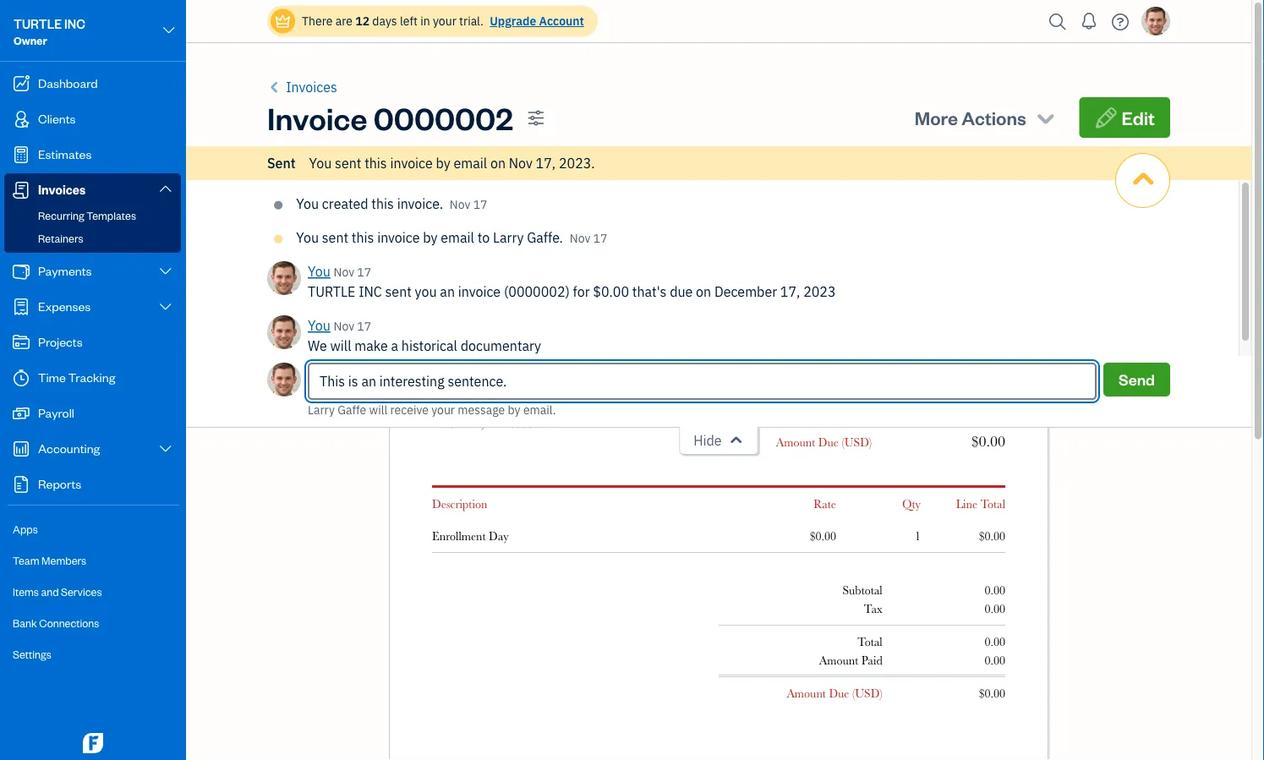 Task type: locate. For each thing, give the bounding box(es) containing it.
1 horizontal spatial inc
[[359, 283, 382, 301]]

pencil image
[[1095, 106, 1119, 129]]

0 vertical spatial due
[[777, 409, 797, 422]]

time
[[38, 369, 66, 385]]

2 vertical spatial amount
[[787, 687, 827, 701]]

1 horizontal spatial will
[[369, 402, 388, 418]]

2 vertical spatial sent
[[385, 283, 412, 301]]

timer image
[[11, 370, 31, 387]]

1 vertical spatial your
[[432, 402, 455, 418]]

sent for you sent this invoice by email on nov 17, 2023.
[[335, 154, 362, 172]]

email up make weird co. has
[[454, 154, 488, 172]]

has
[[508, 195, 530, 213]]

1 vertical spatial 17,
[[781, 283, 801, 301]]

this down 'created'
[[352, 229, 374, 247]]

1 vertical spatial will
[[369, 402, 388, 418]]

turtle up owner
[[14, 16, 62, 32]]

1 horizontal spatial on
[[696, 283, 712, 301]]

by
[[436, 154, 451, 172], [423, 229, 438, 247], [508, 402, 521, 418]]

rate
[[814, 498, 837, 511]]

1 vertical spatial larry
[[432, 371, 459, 385]]

2023.
[[559, 154, 595, 172]]

1 vertical spatial gaffe
[[338, 402, 366, 418]]

0 vertical spatial chevron large down image
[[158, 181, 173, 195]]

message
[[458, 402, 505, 418]]

amount due ( usd ) down 'due date'
[[777, 436, 873, 449]]

1 vertical spatial on
[[696, 283, 712, 301]]

this up 'you created this invoice. nov 17'
[[365, 154, 387, 172]]

1 horizontal spatial gaffe
[[462, 371, 489, 385]]

nov inside you nov 17 turtle inc sent you an invoice (0000002) for $0.00 that's due on december 17, 2023
[[334, 264, 355, 280]]

0 vertical spatial amount
[[777, 436, 816, 449]]

weird up you sent this invoice by email to larry gaffe. nov 17
[[447, 195, 483, 213]]

gaffe.
[[527, 229, 564, 247]]

1 horizontal spatial )
[[880, 687, 883, 701]]

1 vertical spatial chevron large down image
[[158, 265, 173, 278]]

0 vertical spatial larry
[[493, 229, 524, 247]]

1 horizontal spatial larry
[[432, 371, 459, 385]]

items and services
[[13, 585, 102, 599]]

you
[[415, 283, 437, 301]]

this left 'invoice.'
[[372, 195, 394, 213]]

inc inside turtle inc owner
[[64, 16, 85, 32]]

4 0.00 from the top
[[985, 654, 1006, 668]]

turtle for turtle inc 12794992386
[[432, 272, 480, 285]]

upgrade account link
[[487, 13, 584, 29]]

inc up 12794992386
[[483, 272, 505, 285]]

chevron large down image
[[161, 20, 177, 41], [158, 265, 173, 278], [158, 300, 173, 314]]

invoices up recurring at the left top
[[38, 181, 86, 198]]

1 horizontal spatial invoices
[[286, 78, 337, 96]]

0 vertical spatial date
[[777, 390, 800, 404]]

invoice image
[[11, 182, 31, 199]]

project image
[[11, 334, 31, 351]]

1 vertical spatial total
[[858, 635, 883, 649]]

chevron large down image for accounting
[[158, 443, 173, 456]]

turtle inside turtle inc 12794992386
[[432, 272, 480, 285]]

description
[[432, 498, 488, 511]]

your right the in
[[433, 13, 457, 29]]

2 horizontal spatial turtle
[[432, 272, 480, 285]]

invoices link
[[4, 173, 181, 206]]

expenses link
[[4, 290, 181, 324]]

date down date of issue
[[800, 409, 823, 422]]

chevronleft image
[[267, 77, 283, 97]]

larry down we
[[308, 402, 335, 418]]

will right we
[[330, 337, 352, 355]]

will
[[330, 337, 352, 355], [369, 402, 388, 418]]

2 you link from the top
[[308, 316, 331, 336]]

1 vertical spatial weird
[[462, 387, 491, 400]]

sent up 'created'
[[335, 154, 362, 172]]

1 horizontal spatial (
[[853, 687, 856, 701]]

0 vertical spatial invoices
[[286, 78, 337, 96]]

0 vertical spatial chevron large down image
[[161, 20, 177, 41]]

you for you created this invoice. nov 17
[[296, 195, 319, 213]]

0 vertical spatial sent
[[335, 154, 362, 172]]

amount due ( usd ) down total amount paid
[[787, 687, 883, 701]]

larry for co.
[[432, 371, 459, 385]]

2 vertical spatial this
[[352, 229, 374, 247]]

chevron large down image inside payments link
[[158, 265, 173, 278]]

email left to
[[441, 229, 475, 247]]

1
[[916, 530, 921, 543]]

by for to
[[423, 229, 438, 247]]

more actions button
[[900, 97, 1073, 138]]

due down total amount paid
[[830, 687, 850, 701]]

2 vertical spatial invoice
[[458, 283, 501, 301]]

money image
[[11, 405, 31, 422]]

estimate image
[[11, 146, 31, 163]]

you inside "you nov 17 we will make a historical documentary"
[[308, 317, 331, 335]]

larry right to
[[493, 229, 524, 247]]

date left the of
[[777, 390, 800, 404]]

sent
[[335, 154, 362, 172], [322, 229, 349, 247], [385, 283, 412, 301]]

total right line
[[981, 498, 1006, 511]]

that's
[[633, 283, 667, 301]]

2 vertical spatial due
[[830, 687, 850, 701]]

retainers link
[[8, 228, 178, 249]]

17, left 2023
[[781, 283, 801, 301]]

2 vertical spatial larry
[[308, 402, 335, 418]]

this
[[365, 154, 387, 172], [372, 195, 394, 213], [352, 229, 374, 247]]

amount
[[777, 436, 816, 449], [820, 654, 859, 668], [787, 687, 827, 701]]

chevron large down image inside invoices link
[[158, 181, 173, 195]]

1 vertical spatial 0.00 0.00
[[985, 635, 1006, 668]]

accounting link
[[4, 432, 181, 466]]

by for on
[[436, 154, 451, 172]]

there are 12 days left in your trial. upgrade account
[[302, 13, 584, 29]]

0 vertical spatial invoice
[[390, 154, 433, 172]]

an
[[440, 283, 455, 301]]

inc up make
[[359, 283, 382, 301]]

turtle for turtle inc owner
[[14, 16, 62, 32]]

(
[[842, 436, 845, 449], [853, 687, 856, 701]]

total amount paid
[[820, 635, 883, 668]]

turtle up we
[[308, 283, 356, 301]]

1 circle image from the top
[[274, 198, 283, 212]]

turtle inc 12794992386
[[432, 272, 505, 300]]

day
[[489, 530, 509, 543]]

chevrondown image
[[1035, 106, 1058, 129]]

make up 2268
[[432, 387, 460, 400]]

by left the email.
[[508, 402, 521, 418]]

0 vertical spatial co.
[[486, 195, 505, 213]]

chevron large down image for expenses
[[158, 300, 173, 314]]

2 horizontal spatial inc
[[483, 272, 505, 285]]

sent left you
[[385, 283, 412, 301]]

1 0.00 0.00 from the top
[[985, 584, 1006, 616]]

total up paid
[[858, 635, 883, 649]]

2 horizontal spatial larry
[[493, 229, 524, 247]]

17 inside you sent this invoice by email to larry gaffe. nov 17
[[594, 231, 608, 246]]

invoice 0000002
[[267, 97, 513, 137]]

invoice right an
[[458, 283, 501, 301]]

close comments image
[[1130, 154, 1159, 207]]

1 0.00 from the top
[[985, 584, 1006, 597]]

2 vertical spatial by
[[508, 402, 521, 418]]

chart image
[[11, 441, 31, 458]]

0 vertical spatial 17,
[[536, 154, 556, 172]]

you created this invoice. nov 17
[[296, 195, 488, 213]]

0 horizontal spatial invoices
[[38, 181, 86, 198]]

0 vertical spatial will
[[330, 337, 352, 355]]

amount down total amount paid
[[787, 687, 827, 701]]

gaffe left receive
[[338, 402, 366, 418]]

17
[[474, 197, 488, 212], [594, 231, 608, 246], [357, 264, 372, 280], [357, 319, 372, 334]]

invoice up 'invoice.'
[[390, 154, 433, 172]]

2 vertical spatial chevron large down image
[[158, 300, 173, 314]]

co.
[[486, 195, 505, 213], [494, 387, 511, 400]]

search image
[[1045, 9, 1072, 34]]

17, left 2023.
[[536, 154, 556, 172]]

0 vertical spatial gaffe
[[462, 371, 489, 385]]

are
[[336, 13, 353, 29]]

gaffe up message
[[462, 371, 489, 385]]

for
[[573, 283, 590, 301]]

17 up make
[[357, 319, 372, 334]]

Send a message text field
[[308, 363, 1097, 400]]

12/17/2023
[[946, 409, 1006, 422]]

to
[[478, 229, 490, 247]]

team
[[13, 554, 39, 568]]

estimates
[[38, 146, 92, 162]]

by down 'invoice.'
[[423, 229, 438, 247]]

recurring
[[38, 209, 84, 223]]

invoices
[[286, 78, 337, 96], [38, 181, 86, 198]]

17 up you nov 17 turtle inc sent you an invoice (0000002) for $0.00 that's due on december 17, 2023 at the top
[[594, 231, 608, 246]]

total inside total amount paid
[[858, 635, 883, 649]]

1 vertical spatial sent
[[322, 229, 349, 247]]

turtle up 12794992386
[[432, 272, 480, 285]]

weird inside larry gaffe make weird co. 2268 s tongass hwy ketchikan, ak  99901
[[462, 387, 491, 400]]

invoices button
[[267, 77, 337, 97]]

17,
[[536, 154, 556, 172], [781, 283, 801, 301]]

invoice down info image
[[377, 229, 420, 247]]

1 vertical spatial by
[[423, 229, 438, 247]]

settings link
[[4, 641, 181, 670]]

1 vertical spatial co.
[[494, 387, 511, 400]]

due down date of issue
[[777, 409, 797, 422]]

you for you nov 17 we will make a historical documentary
[[308, 317, 331, 335]]

make right info image
[[411, 195, 444, 213]]

co. left has
[[486, 195, 505, 213]]

0 horizontal spatial will
[[330, 337, 352, 355]]

0 horizontal spatial total
[[858, 635, 883, 649]]

1 vertical spatial invoices
[[38, 181, 86, 198]]

1 vertical spatial chevron large down image
[[158, 443, 173, 456]]

2 circle image from the top
[[274, 232, 283, 246]]

amount left paid
[[820, 654, 859, 668]]

chevron large down image up 'recurring templates' link
[[158, 181, 173, 195]]

0.00 0.00 for subtotal
[[985, 584, 1006, 616]]

amount inside total amount paid
[[820, 654, 859, 668]]

0 horizontal spatial turtle
[[14, 16, 62, 32]]

1 vertical spatial due
[[819, 436, 839, 449]]

of
[[803, 390, 813, 404]]

you link down 'created'
[[308, 261, 331, 282]]

time tracking
[[38, 369, 115, 385]]

circle image
[[274, 198, 283, 212], [274, 232, 283, 246]]

make
[[411, 195, 444, 213], [432, 387, 460, 400]]

1 vertical spatial you link
[[308, 316, 331, 336]]

17 down 'created'
[[357, 264, 372, 280]]

1 you link from the top
[[308, 261, 331, 282]]

1 horizontal spatial turtle
[[308, 283, 356, 301]]

larry inside larry gaffe make weird co. 2268 s tongass hwy ketchikan, ak  99901
[[432, 371, 459, 385]]

0 vertical spatial by
[[436, 154, 451, 172]]

amount down 'due date'
[[777, 436, 816, 449]]

co. up tongass
[[494, 387, 511, 400]]

qty
[[903, 498, 921, 511]]

chevron large down image inside "expenses" link
[[158, 300, 173, 314]]

1 vertical spatial this
[[372, 195, 394, 213]]

send
[[1119, 370, 1156, 390]]

hide button
[[680, 427, 759, 455]]

0 horizontal spatial )
[[870, 436, 873, 449]]

chevron large down image
[[158, 181, 173, 195], [158, 443, 173, 456]]

nov inside 'you created this invoice. nov 17'
[[450, 197, 471, 212]]

due down 'due date'
[[819, 436, 839, 449]]

0 vertical spatial circle image
[[274, 198, 283, 212]]

weird
[[447, 195, 483, 213], [462, 387, 491, 400]]

inc up 'dashboard'
[[64, 16, 85, 32]]

nov inside you sent this invoice by email to larry gaffe. nov 17
[[570, 231, 591, 246]]

info image
[[389, 194, 405, 214]]

payroll link
[[4, 397, 181, 431]]

on up make weird co. has
[[491, 154, 506, 172]]

$0.00 inside you nov 17 turtle inc sent you an invoice (0000002) for $0.00 that's due on december 17, 2023
[[593, 283, 630, 301]]

settings for this invoice image
[[528, 109, 545, 126]]

17 inside "you nov 17 we will make a historical documentary"
[[357, 319, 372, 334]]

1 vertical spatial email
[[441, 229, 475, 247]]

weird up message
[[462, 387, 491, 400]]

1 vertical spatial amount
[[820, 654, 859, 668]]

invoice for on
[[390, 154, 433, 172]]

on right due
[[696, 283, 712, 301]]

items
[[13, 585, 39, 599]]

you
[[309, 154, 332, 172], [296, 195, 319, 213], [296, 229, 319, 247], [308, 263, 331, 280], [308, 317, 331, 335]]

gaffe inside larry gaffe make weird co. 2268 s tongass hwy ketchikan, ak  99901
[[462, 371, 489, 385]]

)
[[870, 436, 873, 449], [880, 687, 883, 701]]

time tracking link
[[4, 361, 181, 395]]

2 chevron large down image from the top
[[158, 443, 173, 456]]

0 vertical spatial 0.00 0.00
[[985, 584, 1006, 616]]

0.00 0.00
[[985, 584, 1006, 616], [985, 635, 1006, 668]]

0 vertical spatial on
[[491, 154, 506, 172]]

usd
[[845, 436, 870, 449], [856, 687, 880, 701]]

your left s
[[432, 402, 455, 418]]

1 horizontal spatial 17,
[[781, 283, 801, 301]]

17 inside you nov 17 turtle inc sent you an invoice (0000002) for $0.00 that's due on december 17, 2023
[[357, 264, 372, 280]]

2 0.00 from the top
[[985, 602, 1006, 616]]

turtle inside turtle inc owner
[[14, 16, 62, 32]]

apps link
[[4, 515, 181, 545]]

enrollment day
[[432, 530, 509, 543]]

2 0.00 0.00 from the top
[[985, 635, 1006, 668]]

make
[[355, 337, 388, 355]]

invoices up the invoice
[[286, 78, 337, 96]]

3 0.00 from the top
[[985, 635, 1006, 649]]

larry up 2268
[[432, 371, 459, 385]]

0 horizontal spatial 17,
[[536, 154, 556, 172]]

payment image
[[11, 263, 31, 280]]

chevron large down image down payroll 'link'
[[158, 443, 173, 456]]

0 vertical spatial you link
[[308, 261, 331, 282]]

0 vertical spatial this
[[365, 154, 387, 172]]

0 vertical spatial email
[[454, 154, 488, 172]]

amount due ( usd )
[[777, 436, 873, 449], [787, 687, 883, 701]]

sent down 'created'
[[322, 229, 349, 247]]

1 vertical spatial date
[[800, 409, 823, 422]]

0 horizontal spatial inc
[[64, 16, 85, 32]]

0.00 0.00 for total
[[985, 635, 1006, 668]]

0 horizontal spatial gaffe
[[338, 402, 366, 418]]

1 vertical spatial circle image
[[274, 232, 283, 246]]

0 vertical spatial your
[[433, 13, 457, 29]]

17 inside 'you created this invoice. nov 17'
[[474, 197, 488, 212]]

invoice.
[[397, 195, 443, 213]]

17 up to
[[474, 197, 488, 212]]

services
[[61, 585, 102, 599]]

1 vertical spatial usd
[[856, 687, 880, 701]]

you inside you nov 17 turtle inc sent you an invoice (0000002) for $0.00 that's due on december 17, 2023
[[308, 263, 331, 280]]

there
[[302, 13, 333, 29]]

email.
[[524, 402, 556, 418]]

0 vertical spatial total
[[981, 498, 1006, 511]]

by down 0000002
[[436, 154, 451, 172]]

reports link
[[4, 468, 181, 502]]

1 chevron large down image from the top
[[158, 181, 173, 195]]

will left receive
[[369, 402, 388, 418]]

1 vertical spatial invoice
[[377, 229, 420, 247]]

inc inside turtle inc 12794992386
[[483, 272, 505, 285]]

1 vertical spatial )
[[880, 687, 883, 701]]

report image
[[11, 476, 31, 493]]

1 vertical spatial make
[[432, 387, 460, 400]]

0 horizontal spatial (
[[842, 436, 845, 449]]

tax
[[865, 602, 883, 616]]

you link
[[308, 261, 331, 282], [308, 316, 331, 336]]

1 horizontal spatial total
[[981, 498, 1006, 511]]

sent
[[267, 154, 296, 172]]

1 vertical spatial (
[[853, 687, 856, 701]]

documentary
[[461, 337, 542, 355]]

larry gaffe will receive your message by email.
[[308, 402, 556, 418]]

settings
[[13, 648, 51, 662]]

turtle inside you nov 17 turtle inc sent you an invoice (0000002) for $0.00 that's due on december 17, 2023
[[308, 283, 356, 301]]

payments link
[[4, 255, 181, 289]]

0 horizontal spatial larry
[[308, 402, 335, 418]]

nov inside "you nov 17 we will make a historical documentary"
[[334, 319, 355, 334]]

you link up we
[[308, 316, 331, 336]]



Task type: describe. For each thing, give the bounding box(es) containing it.
make inside larry gaffe make weird co. 2268 s tongass hwy ketchikan, ak  99901
[[432, 387, 460, 400]]

you sent this invoice by email to larry gaffe. nov 17
[[296, 229, 608, 247]]

payroll
[[38, 405, 74, 421]]

co. inside larry gaffe make weird co. 2268 s tongass hwy ketchikan, ak  99901
[[494, 387, 511, 400]]

invoice inside you nov 17 turtle inc sent you an invoice (0000002) for $0.00 that's due on december 17, 2023
[[458, 283, 501, 301]]

gaffe for will
[[338, 402, 366, 418]]

invoices inside invoices button
[[286, 78, 337, 96]]

invoice
[[267, 97, 368, 137]]

hide
[[694, 432, 722, 450]]

edit
[[1122, 105, 1156, 129]]

circle image for you created this invoice.
[[274, 198, 283, 212]]

more
[[915, 105, 959, 129]]

inc inside you nov 17 turtle inc sent you an invoice (0000002) for $0.00 that's due on december 17, 2023
[[359, 283, 382, 301]]

members
[[42, 554, 86, 568]]

subtotal
[[843, 584, 883, 597]]

chevron large down image for payments
[[158, 265, 173, 278]]

s
[[459, 402, 465, 415]]

0 horizontal spatial on
[[491, 154, 506, 172]]

recurring templates
[[38, 209, 136, 223]]

upgrade
[[490, 13, 537, 29]]

dashboard image
[[11, 75, 31, 92]]

make weird co. has
[[411, 195, 530, 213]]

you nov 17 turtle inc sent you an invoice (0000002) for $0.00 that's due on december 17, 2023
[[308, 263, 836, 301]]

inc for turtle inc 12794992386
[[483, 272, 505, 285]]

2268
[[432, 402, 456, 415]]

will inside "you nov 17 we will make a historical documentary"
[[330, 337, 352, 355]]

0 vertical spatial )
[[870, 436, 873, 449]]

you for you nov 17 turtle inc sent you an invoice (0000002) for $0.00 that's due on december 17, 2023
[[308, 263, 331, 280]]

(0000002)
[[504, 283, 570, 301]]

you for you sent this invoice by email to larry gaffe. nov 17
[[296, 229, 319, 247]]

retainers
[[38, 231, 83, 245]]

12
[[356, 13, 370, 29]]

receive
[[390, 402, 429, 418]]

tongass
[[468, 402, 507, 415]]

recurring templates link
[[8, 206, 178, 226]]

edit link
[[1080, 97, 1171, 138]]

sent for you sent this invoice by email to larry gaffe. nov 17
[[322, 229, 349, 247]]

client image
[[11, 111, 31, 128]]

email for on
[[454, 154, 488, 172]]

freshbooks image
[[80, 734, 107, 754]]

projects link
[[4, 326, 181, 360]]

you link for turtle
[[308, 261, 331, 282]]

circle image for you sent this invoice by email to larry gaffe.
[[274, 232, 283, 246]]

connections
[[39, 616, 99, 630]]

0 vertical spatial make
[[411, 195, 444, 213]]

payments
[[38, 263, 92, 279]]

notifications image
[[1076, 4, 1103, 38]]

2023
[[804, 283, 836, 301]]

december
[[715, 283, 778, 301]]

bank connections link
[[4, 609, 181, 639]]

this for you created this invoice.
[[372, 195, 394, 213]]

reports
[[38, 476, 81, 492]]

trial.
[[460, 13, 484, 29]]

account
[[539, 13, 584, 29]]

left
[[400, 13, 418, 29]]

you nov 17 we will make a historical documentary
[[308, 317, 542, 355]]

tracking
[[68, 369, 115, 385]]

team members
[[13, 554, 86, 568]]

0 vertical spatial weird
[[447, 195, 483, 213]]

you link for we
[[308, 316, 331, 336]]

paid
[[862, 654, 883, 668]]

gaffe for make
[[462, 371, 489, 385]]

accounting
[[38, 440, 100, 456]]

0 vertical spatial (
[[842, 436, 845, 449]]

apps
[[13, 522, 38, 536]]

email for to
[[441, 229, 475, 247]]

sent inside you nov 17 turtle inc sent you an invoice (0000002) for $0.00 that's due on december 17, 2023
[[385, 283, 412, 301]]

owner
[[14, 33, 47, 47]]

chevron large down image for invoices
[[158, 181, 173, 195]]

crown image
[[274, 12, 292, 30]]

a
[[391, 337, 399, 355]]

12794992386
[[432, 287, 498, 300]]

main element
[[0, 0, 228, 761]]

you for you sent this invoice by email on nov 17, 2023.
[[309, 154, 332, 172]]

11/17/2023
[[946, 390, 1006, 404]]

due
[[670, 283, 693, 301]]

created
[[322, 195, 369, 213]]

clients
[[38, 110, 76, 126]]

line total
[[957, 498, 1006, 511]]

expenses
[[38, 298, 91, 314]]

invoice for to
[[377, 229, 420, 247]]

this for you sent this invoice by email to larry gaffe.
[[352, 229, 374, 247]]

0 vertical spatial amount due ( usd )
[[777, 436, 873, 449]]

projects
[[38, 334, 83, 350]]

dashboard
[[38, 75, 98, 91]]

larry for your
[[308, 402, 335, 418]]

subtotal tax
[[843, 584, 883, 616]]

invoices inside invoices link
[[38, 181, 86, 198]]

1 vertical spatial amount due ( usd )
[[787, 687, 883, 701]]

expense image
[[11, 299, 31, 316]]

items and services link
[[4, 578, 181, 608]]

days
[[373, 13, 397, 29]]

team members link
[[4, 547, 181, 576]]

more actions
[[915, 105, 1027, 129]]

larry gaffe make weird co. 2268 s tongass hwy ketchikan, ak  99901
[[432, 371, 540, 431]]

you sent this invoice by email on nov 17, 2023.
[[309, 154, 595, 172]]

dashboard link
[[4, 67, 181, 101]]

send button
[[1104, 363, 1171, 397]]

on inside you nov 17 turtle inc sent you an invoice (0000002) for $0.00 that's due on december 17, 2023
[[696, 283, 712, 301]]

bank
[[13, 616, 37, 630]]

hwy
[[510, 402, 533, 415]]

line
[[957, 498, 978, 511]]

inc for turtle inc owner
[[64, 16, 85, 32]]

clients link
[[4, 102, 181, 136]]

17, inside you nov 17 turtle inc sent you an invoice (0000002) for $0.00 that's due on december 17, 2023
[[781, 283, 801, 301]]

0 vertical spatial usd
[[845, 436, 870, 449]]

in
[[421, 13, 430, 29]]

turtle inc owner
[[14, 16, 85, 47]]

go to help image
[[1108, 9, 1135, 34]]

issue
[[816, 390, 840, 404]]

date of issue
[[777, 390, 840, 404]]

we
[[308, 337, 327, 355]]



Task type: vqa. For each thing, say whether or not it's contained in the screenshot.
You sent this invoice by email to Larry Gaffe. Nov 17
yes



